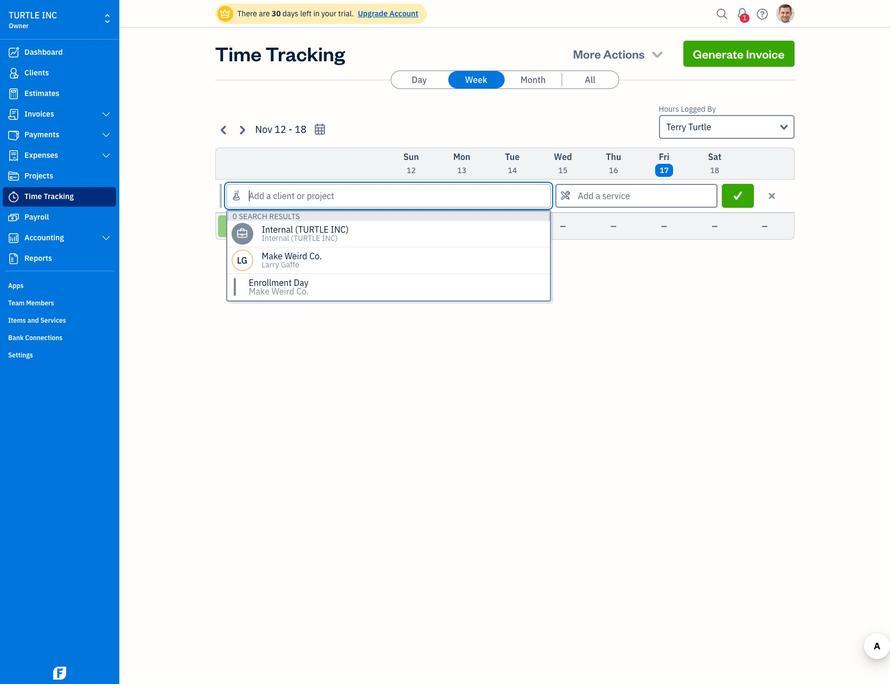 Task type: locate. For each thing, give the bounding box(es) containing it.
terry turtle
[[666, 122, 711, 132]]

projects
[[24, 171, 53, 181]]

sat
[[708, 151, 722, 162]]

12
[[275, 123, 286, 136], [407, 165, 416, 175]]

time tracking down projects 'link'
[[24, 192, 74, 201]]

1 vertical spatial day
[[294, 277, 309, 288]]

your
[[321, 9, 337, 18]]

1 vertical spatial 12
[[407, 165, 416, 175]]

co. down gaffe
[[296, 286, 309, 297]]

12 inside sun 12
[[407, 165, 416, 175]]

0 horizontal spatial day
[[294, 277, 309, 288]]

sat 18
[[708, 151, 722, 175]]

tue
[[505, 151, 520, 162]]

wed
[[554, 151, 572, 162]]

owner
[[9, 22, 29, 30]]

6 — from the left
[[661, 221, 667, 231]]

list box
[[227, 221, 550, 301]]

briefcase image
[[237, 229, 248, 238]]

1 vertical spatial time tracking
[[24, 192, 74, 201]]

make
[[262, 251, 283, 261], [249, 286, 270, 297]]

time tracking down 30
[[215, 41, 345, 66]]

tracking down projects 'link'
[[44, 192, 74, 201]]

1 vertical spatial tracking
[[44, 192, 74, 201]]

1 internal from the top
[[262, 224, 293, 235]]

co. inside enrollment day make weird co.
[[296, 286, 309, 297]]

2 chevron large down image from the top
[[101, 131, 111, 139]]

internal
[[262, 224, 293, 235], [262, 233, 289, 243]]

tracking inside main 'element'
[[44, 192, 74, 201]]

1 horizontal spatial time tracking
[[215, 41, 345, 66]]

and
[[27, 316, 39, 324]]

list box containing internal (turtle inc)
[[227, 221, 550, 301]]

0 vertical spatial time tracking
[[215, 41, 345, 66]]

time down there
[[215, 41, 262, 66]]

team members
[[8, 299, 54, 307]]

previous week image
[[218, 123, 230, 136]]

internal (turtle inc) internal (turtle inc)
[[262, 224, 349, 243]]

chevron large down image
[[101, 151, 111, 160]]

1 horizontal spatial tracking
[[266, 41, 345, 66]]

expense image
[[7, 150, 20, 161]]

2 vertical spatial chevron large down image
[[101, 234, 111, 243]]

hours logged by
[[659, 104, 716, 114]]

12 down 'sun'
[[407, 165, 416, 175]]

generate invoice button
[[683, 41, 795, 67]]

trial.
[[338, 9, 354, 18]]

expenses link
[[3, 146, 116, 165]]

0 horizontal spatial 12
[[275, 123, 286, 136]]

1 vertical spatial chevron large down image
[[101, 131, 111, 139]]

3 chevron large down image from the top
[[101, 234, 111, 243]]

0 vertical spatial 18
[[295, 123, 307, 136]]

15
[[559, 165, 568, 175]]

0 horizontal spatial time tracking
[[24, 192, 74, 201]]

month
[[521, 74, 546, 85]]

search image
[[714, 6, 731, 22]]

4 — from the left
[[560, 221, 566, 231]]

time tracking link
[[3, 187, 116, 207]]

there are 30 days left in your trial. upgrade account
[[237, 9, 418, 18]]

chevron large down image inside invoices link
[[101, 110, 111, 119]]

18 down the 'sat'
[[710, 165, 720, 175]]

co. down internal (turtle inc) internal (turtle inc)
[[309, 251, 322, 261]]

all
[[585, 74, 596, 85]]

1 horizontal spatial time
[[215, 41, 262, 66]]

0 vertical spatial weird
[[285, 251, 307, 261]]

1 horizontal spatial day
[[412, 74, 427, 85]]

wed 15
[[554, 151, 572, 175]]

choose a date image
[[314, 123, 326, 136]]

1 vertical spatial co.
[[296, 286, 309, 297]]

co.
[[309, 251, 322, 261], [296, 286, 309, 297]]

chevron large down image for payments
[[101, 131, 111, 139]]

make weird co. larry gaffe
[[262, 251, 322, 270]]

18 right "-"
[[295, 123, 307, 136]]

project image
[[7, 171, 20, 182]]

1 vertical spatial make
[[249, 286, 270, 297]]

services
[[40, 316, 66, 324]]

18
[[295, 123, 307, 136], [710, 165, 720, 175]]

make down larry
[[249, 286, 270, 297]]

chevron large down image
[[101, 110, 111, 119], [101, 131, 111, 139], [101, 234, 111, 243]]

make up the enrollment
[[262, 251, 283, 261]]

chevron large down image for accounting
[[101, 234, 111, 243]]

—
[[408, 221, 414, 231], [459, 221, 465, 231], [510, 221, 515, 231], [560, 221, 566, 231], [611, 221, 617, 231], [661, 221, 667, 231], [712, 221, 718, 231], [762, 221, 768, 231]]

Add a client or project text field
[[227, 185, 550, 207]]

1 horizontal spatial 18
[[710, 165, 720, 175]]

Add a service text field
[[556, 185, 717, 207]]

week
[[465, 74, 487, 85]]

expenses
[[24, 150, 58, 160]]

12 left "-"
[[275, 123, 286, 136]]

0 vertical spatial co.
[[309, 251, 322, 261]]

1 vertical spatial time
[[24, 192, 42, 201]]

day inside enrollment day make weird co.
[[294, 277, 309, 288]]

day link
[[391, 71, 448, 88]]

3 — from the left
[[510, 221, 515, 231]]

0 vertical spatial make
[[262, 251, 283, 261]]

invoice
[[746, 46, 785, 61]]

client image
[[7, 68, 20, 79]]

time
[[215, 41, 262, 66], [24, 192, 42, 201]]

payroll
[[24, 212, 49, 222]]

1 horizontal spatial 12
[[407, 165, 416, 175]]

hours
[[659, 104, 679, 114]]

chevron large down image inside payments link
[[101, 131, 111, 139]]

bank
[[8, 334, 24, 342]]

weird down gaffe
[[272, 286, 294, 297]]

tracking down left
[[266, 41, 345, 66]]

17
[[660, 165, 669, 175]]

time tracking
[[215, 41, 345, 66], [24, 192, 74, 201]]

thu
[[606, 151, 621, 162]]

1 vertical spatial weird
[[272, 286, 294, 297]]

accounting
[[24, 233, 64, 243]]

more actions
[[573, 46, 645, 61]]

logged
[[681, 104, 706, 114]]

0 horizontal spatial time
[[24, 192, 42, 201]]

tue 14
[[505, 151, 520, 175]]

0 horizontal spatial 18
[[295, 123, 307, 136]]

turtle inc owner
[[9, 10, 57, 30]]

days
[[283, 9, 298, 18]]

1 vertical spatial 18
[[710, 165, 720, 175]]

0 vertical spatial 12
[[275, 123, 286, 136]]

1 chevron large down image from the top
[[101, 110, 111, 119]]

0 horizontal spatial co.
[[296, 286, 309, 297]]

go to help image
[[754, 6, 771, 22]]

items
[[8, 316, 26, 324]]

in
[[313, 9, 320, 18]]

1 horizontal spatial co.
[[309, 251, 322, 261]]

by
[[707, 104, 716, 114]]

0 vertical spatial chevron large down image
[[101, 110, 111, 119]]

time right timer icon
[[24, 192, 42, 201]]

chevrondown image
[[650, 46, 665, 61]]

12 for nov
[[275, 123, 286, 136]]

0 horizontal spatial tracking
[[44, 192, 74, 201]]

results
[[269, 212, 300, 221]]

lg
[[237, 255, 247, 266]]

turtle
[[9, 10, 40, 21]]

nov 12 - 18
[[255, 123, 307, 136]]

weird down internal (turtle inc) internal (turtle inc)
[[285, 251, 307, 261]]

12 for sun
[[407, 165, 416, 175]]

(turtle
[[295, 224, 329, 235], [291, 233, 320, 243]]

payment image
[[7, 130, 20, 141]]

save row image
[[732, 190, 744, 201]]



Task type: describe. For each thing, give the bounding box(es) containing it.
make inside 'make weird co. larry gaffe'
[[262, 251, 283, 261]]

30
[[272, 9, 281, 18]]

projects link
[[3, 167, 116, 186]]

enrollment day make weird co.
[[249, 277, 309, 297]]

0
[[232, 212, 237, 221]]

upgrade
[[358, 9, 388, 18]]

all link
[[562, 71, 618, 88]]

time inside main 'element'
[[24, 192, 42, 201]]

dashboard image
[[7, 47, 20, 58]]

generate invoice
[[693, 46, 785, 61]]

clients link
[[3, 63, 116, 83]]

chart image
[[7, 233, 20, 244]]

2 — from the left
[[459, 221, 465, 231]]

estimate image
[[7, 88, 20, 99]]

connections
[[25, 334, 63, 342]]

invoice image
[[7, 109, 20, 120]]

timer image
[[7, 192, 20, 202]]

team members link
[[3, 295, 116, 311]]

team
[[8, 299, 25, 307]]

members
[[26, 299, 54, 307]]

0 vertical spatial day
[[412, 74, 427, 85]]

sun 12
[[404, 151, 419, 175]]

16
[[609, 165, 618, 175]]

7 — from the left
[[712, 221, 718, 231]]

there
[[237, 9, 257, 18]]

payroll link
[[3, 208, 116, 227]]

dashboard
[[24, 47, 63, 57]]

13
[[457, 165, 466, 175]]

bank connections
[[8, 334, 63, 342]]

1 — from the left
[[408, 221, 414, 231]]

settings
[[8, 351, 33, 359]]

more
[[573, 46, 601, 61]]

payments link
[[3, 125, 116, 145]]

items and services link
[[3, 312, 116, 328]]

next week image
[[236, 123, 248, 136]]

items and services
[[8, 316, 66, 324]]

time tracking inside main 'element'
[[24, 192, 74, 201]]

nov
[[255, 123, 272, 136]]

2 internal from the top
[[262, 233, 289, 243]]

freshbooks image
[[51, 667, 68, 680]]

are
[[259, 9, 270, 18]]

settings link
[[3, 347, 116, 363]]

left
[[300, 9, 312, 18]]

generate
[[693, 46, 744, 61]]

0 vertical spatial tracking
[[266, 41, 345, 66]]

account
[[390, 9, 418, 18]]

gaffe
[[281, 260, 299, 270]]

dashboard link
[[3, 43, 116, 62]]

14
[[508, 165, 517, 175]]

month link
[[505, 71, 562, 88]]

apps
[[8, 282, 24, 290]]

sun
[[404, 151, 419, 162]]

reports link
[[3, 249, 116, 269]]

mon 13
[[453, 151, 470, 175]]

thu 16
[[606, 151, 621, 175]]

cancel image
[[767, 189, 777, 202]]

actions
[[603, 46, 645, 61]]

mon
[[453, 151, 470, 162]]

estimates
[[24, 88, 59, 98]]

1 button
[[734, 3, 751, 24]]

terry
[[666, 122, 686, 132]]

(turtle up 'make weird co. larry gaffe'
[[291, 233, 320, 243]]

money image
[[7, 212, 20, 223]]

invoices link
[[3, 105, 116, 124]]

(turtle down results
[[295, 224, 329, 235]]

terry turtle button
[[659, 115, 795, 139]]

clients
[[24, 68, 49, 78]]

18 inside sat 18
[[710, 165, 720, 175]]

weird inside enrollment day make weird co.
[[272, 286, 294, 297]]

weird inside 'make weird co. larry gaffe'
[[285, 251, 307, 261]]

payments
[[24, 130, 59, 139]]

fri
[[659, 151, 670, 162]]

1
[[743, 14, 747, 22]]

search
[[239, 212, 267, 221]]

apps link
[[3, 277, 116, 294]]

larry
[[262, 260, 279, 270]]

main element
[[0, 0, 146, 684]]

estimates link
[[3, 84, 116, 104]]

crown image
[[219, 8, 231, 19]]

report image
[[7, 253, 20, 264]]

5 — from the left
[[611, 221, 617, 231]]

make inside enrollment day make weird co.
[[249, 286, 270, 297]]

turtle
[[688, 122, 711, 132]]

co. inside 'make weird co. larry gaffe'
[[309, 251, 322, 261]]

8 — from the left
[[762, 221, 768, 231]]

0 vertical spatial time
[[215, 41, 262, 66]]

-
[[289, 123, 293, 136]]

0 search results
[[232, 212, 300, 221]]

fri 17
[[659, 151, 670, 175]]

chevron large down image for invoices
[[101, 110, 111, 119]]

more actions button
[[563, 41, 675, 67]]

upgrade account link
[[356, 9, 418, 18]]

invoices
[[24, 109, 54, 119]]

accounting link
[[3, 228, 116, 248]]



Task type: vqa. For each thing, say whether or not it's contained in the screenshot.
flow
no



